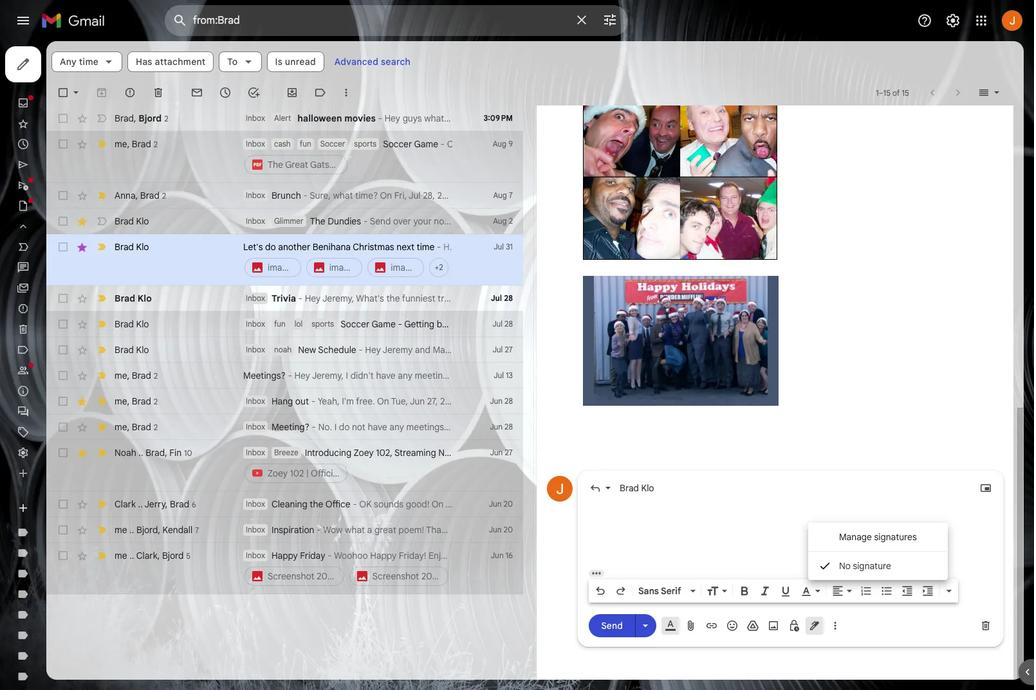 Task type: describe. For each thing, give the bounding box(es) containing it.
2 happy from the left
[[370, 550, 397, 562]]

1 vertical spatial you
[[469, 319, 484, 330]]

mark as unread image
[[190, 86, 203, 99]]

cleaning
[[271, 499, 307, 510]]

italic ‪(⌘i)‬ image
[[759, 585, 772, 597]]

meeting?
[[271, 421, 309, 433]]

jul 28 for soccer game - getting back to you
[[492, 319, 513, 329]]

report spam image
[[124, 86, 136, 99]]

7 row from the top
[[46, 311, 523, 337]]

do
[[265, 241, 276, 253]]

advanced search
[[334, 56, 411, 68]]

10 row from the top
[[46, 389, 523, 414]]

inbox inside inbox hang out -
[[246, 396, 265, 406]]

toggle confidential mode image
[[788, 619, 800, 632]]

0 horizontal spatial the
[[310, 499, 323, 510]]

clark .. jerry , brad 6
[[115, 498, 196, 510]]

11 row from the top
[[46, 414, 523, 440]]

glimmer
[[274, 216, 304, 226]]

let's
[[243, 241, 263, 253]]

2 for hang out
[[154, 397, 158, 406]]

more formatting options image
[[943, 585, 956, 597]]

has attachment
[[136, 56, 205, 68]]

new schedule -
[[298, 344, 365, 356]]

jun for hang out
[[490, 396, 503, 406]]

me for hang out
[[115, 395, 127, 407]]

cell for ,
[[243, 550, 550, 588]]

16
[[506, 551, 513, 560]]

bulleted list ‪(⌘⇧8)‬ image
[[880, 585, 893, 597]]

movies
[[344, 113, 376, 124]]

any time
[[60, 56, 98, 68]]

more image
[[340, 86, 353, 99]]

me , brad 2 for -
[[115, 370, 158, 381]]

the for the dundies -
[[310, 216, 325, 227]]

you for know?
[[460, 293, 475, 304]]

fun inside cell
[[300, 139, 311, 149]]

jun for meeting?
[[490, 422, 503, 432]]

poem!
[[398, 524, 424, 536]]

noah .. brad , fin 10
[[115, 447, 192, 458]]

indent less ‪(⌘[)‬ image
[[901, 585, 914, 597]]

the for the great gatsby (text).pdf
[[268, 159, 283, 171]]

1 15 from the left
[[883, 88, 891, 97]]

4 row from the top
[[46, 208, 523, 234]]

jul for trivia
[[491, 293, 502, 303]]

+2 button
[[435, 261, 443, 274]]

send
[[601, 620, 623, 632]]

klo for soccer game - getting back to you
[[136, 319, 149, 330]]

out
[[295, 396, 309, 407]]

1 image.png from the left
[[268, 262, 311, 273]]

meetings?
[[243, 370, 286, 382]]

10
[[184, 448, 192, 458]]

indent more ‪(⌘])‬ image
[[921, 585, 934, 597]]

schedule
[[318, 344, 356, 356]]

download attachment image.png image for top add attachment to drive image.png
[[704, 236, 717, 249]]

cell containing let's do another benihana christmas next time
[[243, 241, 459, 279]]

7 inbox from the top
[[246, 345, 265, 355]]

jun 20 for what
[[489, 525, 513, 535]]

fin
[[169, 447, 182, 458]]

sans serif option
[[636, 585, 688, 597]]

28 for meeting?
[[504, 422, 513, 432]]

thank
[[426, 524, 451, 536]]

2 for brunch
[[162, 191, 166, 200]]

show trimmed content image
[[589, 570, 604, 577]]

unread
[[285, 56, 316, 68]]

jul 31
[[494, 242, 513, 252]]

alert
[[274, 113, 291, 123]]

13
[[506, 371, 513, 380]]

row containing brad
[[46, 106, 523, 131]]

time inside any time 'dropdown button'
[[79, 56, 98, 68]]

102,
[[376, 447, 392, 459]]

bjord for ,
[[138, 112, 162, 124]]

inbox inside inbox trivia - hey jeremy, what's the funniest trivia you know? regards, brad
[[246, 293, 265, 303]]

brad klo for soccer game - getting back to you
[[115, 319, 149, 330]]

friday!
[[399, 550, 426, 562]]

great
[[374, 524, 396, 536]]

0 horizontal spatial sports
[[312, 319, 334, 329]]

- right out
[[311, 396, 315, 407]]

everyone!
[[508, 550, 548, 562]]

signatures
[[874, 531, 917, 543]]

1 horizontal spatial sports
[[354, 139, 377, 149]]

27 for jul 27
[[505, 345, 513, 355]]

time inside cell
[[417, 241, 435, 253]]

serif
[[661, 585, 681, 597]]

6 row from the top
[[46, 286, 563, 311]]

inbox cleaning the office -
[[246, 499, 359, 510]]

jun for inspiration
[[489, 525, 502, 535]]

- left aug 9
[[441, 138, 445, 150]]

insert photo image
[[767, 619, 780, 632]]

trivia
[[438, 293, 458, 304]]

row containing clark
[[46, 492, 523, 517]]

anna
[[115, 189, 136, 201]]

2 15 from the left
[[902, 88, 909, 97]]

zoey
[[354, 447, 374, 459]]

hang
[[271, 396, 293, 407]]

back
[[437, 319, 456, 330]]

me .. clark , bjord 5
[[115, 550, 190, 561]]

the great gatsby (text).pdf
[[268, 159, 380, 171]]

move to inbox image
[[286, 86, 299, 99]]

insert link ‪(⌘k)‬ image
[[705, 619, 718, 632]]

manage
[[839, 531, 872, 543]]

wow
[[323, 524, 343, 536]]

jul 27
[[493, 345, 513, 355]]

main menu image
[[15, 13, 31, 28]]

brad klo for trivia
[[115, 293, 152, 304]]

insert files using drive image
[[746, 619, 759, 632]]

hey
[[305, 293, 321, 304]]

game for soccer game -
[[414, 138, 438, 150]]

- left getting
[[398, 319, 402, 330]]

friday
[[300, 550, 325, 562]]

has
[[136, 56, 152, 68]]

inbox meeting? -
[[246, 421, 318, 433]]

meetings? -
[[243, 370, 294, 382]]

let's do another benihana christmas next time -
[[243, 241, 443, 253]]

underline ‪(⌘u)‬ image
[[779, 585, 792, 598]]

0 vertical spatial aug
[[493, 139, 506, 149]]

archive image
[[95, 86, 108, 99]]

Message Body text field
[[589, 505, 992, 559]]

introducing zoey 102, streaming now!
[[305, 447, 459, 459]]

no
[[839, 560, 851, 572]]

- right office in the bottom of the page
[[353, 499, 357, 510]]

klo for trivia
[[138, 293, 152, 304]]

5
[[186, 551, 190, 561]]

- right dundies
[[363, 216, 368, 227]]

the dundies -
[[310, 216, 370, 227]]

klo for the dundies
[[136, 216, 149, 227]]

+2
[[435, 263, 443, 272]]

7 inside me .. bjord , kendall 7
[[195, 525, 199, 535]]

1 horizontal spatial clark
[[136, 550, 157, 561]]

2 image.png from the left
[[329, 262, 372, 273]]

introducing zoey 102, streaming now! cell
[[243, 447, 459, 485]]

6 inbox from the top
[[246, 319, 265, 329]]

another
[[278, 241, 310, 253]]

to
[[227, 56, 238, 68]]

6 me from the top
[[115, 550, 127, 561]]

no signature
[[839, 560, 891, 572]]

bold ‪(⌘b)‬ image
[[738, 585, 751, 597]]

inbox inside inbox meeting? -
[[246, 422, 265, 432]]

noah
[[115, 447, 136, 458]]

attachment
[[155, 56, 205, 68]]

2 horizontal spatial the
[[453, 550, 466, 562]]

jul for -
[[494, 371, 504, 380]]

what's
[[356, 293, 384, 304]]

.. for bjord
[[129, 524, 134, 536]]

gatsby
[[310, 159, 339, 171]]

office
[[325, 499, 350, 510]]

inspiration
[[271, 524, 314, 536]]

9 row from the top
[[46, 363, 523, 389]]

jerry
[[144, 498, 165, 510]]

cell for 2
[[243, 138, 459, 176]]

sans
[[638, 585, 659, 597]]

has attachment button
[[127, 51, 214, 72]]

send button
[[589, 615, 635, 638]]

2 for meeting?
[[154, 422, 158, 432]]

Search mail text field
[[193, 14, 566, 27]]

- right "meeting?"
[[312, 421, 316, 433]]

attach files image
[[685, 619, 698, 632]]

brad klo for new schedule
[[115, 344, 149, 356]]

introducing
[[305, 447, 351, 459]]

snooze image
[[219, 86, 232, 99]]

noah
[[274, 345, 292, 355]]

me .. bjord , kendall 7
[[115, 524, 199, 536]]

inbox inside inbox inspiration - wow what a great poem! thank you jeremy!
[[246, 525, 265, 535]]

inbox trivia - hey jeremy, what's the funniest trivia you know? regards, brad
[[246, 293, 563, 304]]

image.png image for add attachment to drive image.png to the bottom download attachment image.png
[[583, 276, 779, 406]]

1 15 of 15
[[876, 88, 909, 97]]

you for jeremy!
[[453, 524, 468, 536]]

numbered list ‪(⌘⇧7)‬ image
[[860, 585, 873, 597]]

28 for soccer game - getting back to you
[[504, 319, 513, 329]]

regards,
[[506, 293, 542, 304]]

search mail image
[[169, 9, 192, 32]]

.. for clark
[[129, 550, 134, 561]]

trivia
[[271, 293, 296, 304]]

christmas
[[353, 241, 394, 253]]



Task type: locate. For each thing, give the bounding box(es) containing it.
2 horizontal spatial image.png
[[391, 262, 434, 273]]

1
[[876, 88, 879, 97]]

soccer for soccer game - getting back to you
[[341, 319, 369, 330]]

woohoo
[[334, 550, 368, 562]]

you right thank
[[453, 524, 468, 536]]

inbox left hang
[[246, 396, 265, 406]]

menu containing manage signatures
[[808, 523, 948, 580]]

new
[[298, 344, 316, 356]]

jul for new schedule
[[493, 345, 503, 355]]

0 horizontal spatial clark
[[115, 498, 136, 510]]

0 vertical spatial image.png image
[[583, 31, 777, 260]]

.. up me .. clark , bjord 5
[[129, 524, 134, 536]]

navigation
[[0, 41, 154, 690]]

- right schedule
[[359, 344, 363, 356]]

.. for brad
[[139, 447, 143, 458]]

fun up great
[[300, 139, 311, 149]]

clear search image
[[569, 7, 595, 33]]

1 vertical spatial clark
[[136, 550, 157, 561]]

save to photos image for top add attachment to drive image.png
[[755, 236, 768, 249]]

row
[[46, 106, 523, 131], [46, 131, 523, 183], [46, 183, 523, 208], [46, 208, 523, 234], [46, 234, 523, 286], [46, 286, 563, 311], [46, 311, 523, 337], [46, 337, 523, 363], [46, 363, 523, 389], [46, 389, 523, 414], [46, 414, 523, 440], [46, 440, 523, 492], [46, 492, 523, 517], [46, 517, 523, 543], [46, 543, 550, 595]]

inbox left inspiration
[[246, 525, 265, 535]]

image.png down next in the top left of the page
[[391, 262, 434, 273]]

know?
[[477, 293, 503, 304]]

0 vertical spatial time
[[79, 56, 98, 68]]

bjord left 5
[[162, 550, 184, 561]]

add attachment to drive image.png image
[[730, 236, 742, 248], [731, 382, 744, 395]]

clark
[[115, 498, 136, 510], [136, 550, 157, 561]]

4 me , brad 2 from the top
[[115, 421, 158, 433]]

jun left "16"
[[491, 551, 504, 560]]

0 vertical spatial sports
[[354, 139, 377, 149]]

row up glimmer
[[46, 183, 523, 208]]

inbox up let's
[[246, 216, 265, 226]]

8 row from the top
[[46, 337, 523, 363]]

cell down great
[[243, 550, 550, 588]]

aug for inbox brunch -
[[493, 190, 507, 200]]

1 row from the top
[[46, 106, 523, 131]]

None checkbox
[[57, 112, 69, 125], [57, 189, 69, 202], [57, 241, 69, 254], [57, 318, 69, 331], [57, 369, 69, 382], [57, 421, 69, 434], [57, 524, 69, 537], [57, 112, 69, 125], [57, 189, 69, 202], [57, 241, 69, 254], [57, 318, 69, 331], [57, 369, 69, 382], [57, 421, 69, 434], [57, 524, 69, 537]]

aug 9
[[493, 139, 513, 149]]

jul 28
[[491, 293, 513, 303], [492, 319, 513, 329]]

happy
[[271, 550, 298, 562], [370, 550, 397, 562]]

cell containing happy friday
[[243, 550, 550, 588]]

1 inbox from the top
[[246, 113, 265, 123]]

2 20 from the top
[[504, 525, 513, 535]]

the left office in the bottom of the page
[[310, 499, 323, 510]]

row up lol
[[46, 286, 563, 311]]

0 horizontal spatial 15
[[883, 88, 891, 97]]

1 me from the top
[[115, 138, 127, 150]]

jun 28 up the jun 27
[[490, 422, 513, 432]]

0 vertical spatial jun 28
[[490, 396, 513, 406]]

1 vertical spatial the
[[310, 216, 325, 227]]

more send options image
[[639, 620, 652, 633]]

inbox left trivia
[[246, 293, 265, 303]]

is unread
[[275, 56, 316, 68]]

inbox left brunch
[[246, 190, 265, 200]]

1 vertical spatial aug
[[493, 190, 507, 200]]

0 vertical spatial jun 20
[[489, 499, 513, 509]]

more options image
[[831, 619, 839, 632]]

2 vertical spatial the
[[453, 550, 466, 562]]

0 vertical spatial you
[[460, 293, 475, 304]]

image.png
[[268, 262, 311, 273], [329, 262, 372, 273], [391, 262, 434, 273]]

5 inbox from the top
[[246, 293, 265, 303]]

2 for -
[[154, 371, 158, 381]]

kendall
[[163, 524, 193, 536]]

1 vertical spatial game
[[372, 319, 396, 330]]

1 vertical spatial bjord
[[136, 524, 158, 536]]

image.png down let's do another benihana christmas next time -
[[329, 262, 372, 273]]

row down inbox meeting? -
[[46, 440, 523, 492]]

discard draft ‪(⌘⇧d)‬ image
[[979, 619, 992, 632]]

2 inside anna , brad 2
[[162, 191, 166, 200]]

11 inbox from the top
[[246, 499, 265, 509]]

- right meetings?
[[288, 370, 292, 382]]

row up brunch
[[46, 131, 523, 183]]

brad
[[115, 112, 134, 124], [132, 138, 151, 150], [140, 189, 159, 201], [115, 216, 134, 227], [115, 241, 134, 253], [115, 293, 135, 304], [544, 293, 563, 304], [115, 319, 134, 330], [115, 344, 134, 356], [132, 370, 151, 381], [132, 395, 151, 407], [132, 421, 151, 433], [146, 447, 165, 458], [620, 482, 639, 494], [170, 498, 189, 510]]

9 inbox from the top
[[246, 422, 265, 432]]

jeremy!
[[470, 524, 502, 536]]

jun 20 for -
[[489, 499, 513, 509]]

1 horizontal spatial fun
[[300, 139, 311, 149]]

soccer up gatsby
[[320, 139, 345, 149]]

cell down movies
[[243, 138, 459, 176]]

0 vertical spatial the
[[386, 293, 400, 304]]

next
[[397, 241, 414, 253]]

2 jun 20 from the top
[[489, 525, 513, 535]]

aug 7
[[493, 190, 513, 200]]

of
[[893, 88, 900, 97]]

time right "any"
[[79, 56, 98, 68]]

row up inbox meeting? -
[[46, 389, 523, 414]]

0 horizontal spatial game
[[372, 319, 396, 330]]

0 vertical spatial download attachment image.png image
[[704, 236, 717, 249]]

,
[[134, 112, 136, 124], [127, 138, 129, 150], [136, 189, 138, 201], [127, 370, 129, 381], [127, 395, 129, 407], [127, 421, 129, 433], [165, 447, 167, 458], [165, 498, 168, 510], [158, 524, 160, 536], [157, 550, 160, 561]]

cash
[[274, 139, 291, 149]]

labels image
[[314, 86, 327, 99]]

0 horizontal spatial fun
[[274, 319, 286, 329]]

jun for cleaning the office
[[489, 499, 502, 509]]

soccer for soccer game -
[[383, 138, 412, 150]]

advanced
[[334, 56, 378, 68]]

1 cell from the top
[[243, 138, 459, 176]]

0 vertical spatial 7
[[509, 190, 513, 200]]

formatting options toolbar
[[589, 579, 958, 603]]

1 27 from the top
[[505, 345, 513, 355]]

0 horizontal spatial image.png
[[268, 262, 311, 273]]

12 row from the top
[[46, 440, 523, 492]]

1 vertical spatial 7
[[195, 525, 199, 535]]

1 jun 28 from the top
[[490, 396, 513, 406]]

jul left regards,
[[491, 293, 502, 303]]

0 vertical spatial add attachment to drive image.png image
[[730, 236, 742, 248]]

aug for the dundies -
[[493, 216, 507, 226]]

2 vertical spatial bjord
[[162, 550, 184, 561]]

funniest
[[402, 293, 435, 304]]

jun 28 for out
[[490, 396, 513, 406]]

bjord for ..
[[136, 524, 158, 536]]

row down brunch
[[46, 208, 523, 234]]

game for soccer game - getting back to you
[[372, 319, 396, 330]]

insert emoji ‪(⌘⇧2)‬ image
[[726, 619, 739, 632]]

.. right the noah
[[139, 447, 143, 458]]

advanced search button
[[329, 50, 416, 73]]

bjord down delete image
[[138, 112, 162, 124]]

undo ‪(⌘z)‬ image
[[594, 585, 607, 597]]

27 up 13
[[505, 345, 513, 355]]

2 me from the top
[[115, 370, 127, 381]]

fun left lol
[[274, 319, 286, 329]]

add to tasks image
[[247, 86, 260, 99]]

0 horizontal spatial time
[[79, 56, 98, 68]]

1 image.png image from the top
[[583, 31, 777, 260]]

halloween
[[297, 113, 342, 124]]

3 cell from the top
[[243, 550, 550, 588]]

the
[[386, 293, 400, 304], [310, 499, 323, 510], [453, 550, 466, 562]]

3 me from the top
[[115, 395, 127, 407]]

brunch
[[271, 190, 301, 201]]

- right 'friday'
[[327, 550, 332, 562]]

0 vertical spatial 20
[[504, 499, 513, 509]]

jul up jul 27
[[492, 319, 503, 329]]

1 vertical spatial download attachment image.png image
[[705, 382, 718, 395]]

1 vertical spatial cell
[[243, 241, 459, 279]]

is
[[275, 56, 282, 68]]

28 right know?
[[504, 293, 513, 303]]

jul for soccer game - getting back to you
[[492, 319, 503, 329]]

jun 16
[[491, 551, 513, 560]]

sports right lol
[[312, 319, 334, 329]]

row containing anna
[[46, 183, 523, 208]]

me , brad 2 for hang out
[[115, 395, 158, 407]]

0 vertical spatial 27
[[505, 345, 513, 355]]

anna , brad 2
[[115, 189, 166, 201]]

12 inbox from the top
[[246, 525, 265, 535]]

0 vertical spatial bjord
[[138, 112, 162, 124]]

jun up the jun 27
[[490, 422, 503, 432]]

delete image
[[152, 86, 165, 99]]

row up cash
[[46, 106, 523, 131]]

jeremy,
[[322, 293, 354, 304]]

1 vertical spatial jun 20
[[489, 525, 513, 535]]

inbox inside "inbox brunch -"
[[246, 190, 265, 200]]

inbox left "meeting?"
[[246, 422, 265, 432]]

15 right of
[[902, 88, 909, 97]]

manage signatures
[[839, 531, 917, 543]]

lol
[[295, 319, 303, 329]]

.. for jerry
[[138, 498, 143, 510]]

the right 'enjoy'
[[453, 550, 466, 562]]

happy down inspiration
[[271, 550, 298, 562]]

28 down 13
[[504, 396, 513, 406]]

20 for -
[[504, 499, 513, 509]]

row up trivia
[[46, 234, 523, 286]]

5 row from the top
[[46, 234, 523, 286]]

3 inbox from the top
[[246, 190, 265, 200]]

27 for jun 27
[[505, 448, 513, 457]]

happy down great
[[370, 550, 397, 562]]

row containing noah
[[46, 440, 523, 492]]

28
[[504, 293, 513, 303], [504, 319, 513, 329], [504, 396, 513, 406], [504, 422, 513, 432]]

jun
[[490, 396, 503, 406], [490, 422, 503, 432], [490, 448, 503, 457], [489, 499, 502, 509], [489, 525, 502, 535], [491, 551, 504, 560]]

1 vertical spatial time
[[417, 241, 435, 253]]

inbox down 'add to tasks' image
[[246, 113, 265, 123]]

the left dundies
[[310, 216, 325, 227]]

27
[[505, 345, 513, 355], [505, 448, 513, 457]]

- left hey on the left top of the page
[[298, 293, 303, 304]]

1 happy from the left
[[271, 550, 298, 562]]

1 vertical spatial the
[[310, 499, 323, 510]]

15 left of
[[883, 88, 891, 97]]

fun
[[300, 139, 311, 149], [274, 319, 286, 329]]

inbox hang out -
[[246, 396, 318, 407]]

1 20 from the top
[[504, 499, 513, 509]]

row down inspiration
[[46, 543, 550, 595]]

1 horizontal spatial image.png
[[329, 262, 372, 273]]

save to photos image
[[755, 236, 768, 249], [757, 382, 770, 395]]

1 vertical spatial add attachment to drive image.png image
[[731, 382, 744, 395]]

2 cell from the top
[[243, 241, 459, 279]]

inbox left noah
[[246, 345, 265, 355]]

0 horizontal spatial the
[[268, 159, 283, 171]]

27 right now!
[[505, 448, 513, 457]]

brad , bjord 2
[[115, 112, 168, 124]]

signature
[[853, 560, 891, 572]]

bjord
[[138, 112, 162, 124], [136, 524, 158, 536], [162, 550, 184, 561]]

2 27 from the top
[[505, 448, 513, 457]]

jun up jun 16
[[489, 525, 502, 535]]

0 vertical spatial game
[[414, 138, 438, 150]]

jul 28 for trivia
[[491, 293, 513, 303]]

1 me , brad 2 from the top
[[115, 138, 158, 150]]

soccer down halloween movies -
[[383, 138, 412, 150]]

28 for hang out
[[504, 396, 513, 406]]

7
[[509, 190, 513, 200], [195, 525, 199, 535]]

2 vertical spatial aug
[[493, 216, 507, 226]]

1 horizontal spatial time
[[417, 241, 435, 253]]

- up +2 on the top of page
[[437, 241, 441, 253]]

1 horizontal spatial the
[[310, 216, 325, 227]]

cell containing soccer game
[[243, 138, 459, 176]]

14 row from the top
[[46, 517, 523, 543]]

1 horizontal spatial 15
[[902, 88, 909, 97]]

1 vertical spatial sports
[[312, 319, 334, 329]]

image.png down another
[[268, 262, 311, 273]]

1 vertical spatial image.png image
[[583, 276, 779, 406]]

image.png image for download attachment image.png associated with top add attachment to drive image.png
[[583, 31, 777, 260]]

aug left 9
[[493, 139, 506, 149]]

cell down dundies
[[243, 241, 459, 279]]

main content
[[46, 0, 1024, 680]]

9
[[508, 139, 513, 149]]

inbox inspiration - wow what a great poem! thank you jeremy!
[[246, 524, 504, 536]]

row up noah
[[46, 311, 523, 337]]

advanced search options image
[[597, 7, 623, 33]]

to button
[[219, 51, 262, 72]]

brad klo
[[115, 216, 149, 227], [115, 241, 149, 253], [115, 293, 152, 304], [115, 319, 149, 330], [115, 344, 149, 356], [620, 482, 654, 494]]

inbox left cash
[[246, 139, 265, 149]]

inbox inside the inbox happy friday - woohoo happy friday! enjoy the weekend everyone!
[[246, 551, 265, 560]]

10 inbox from the top
[[246, 448, 265, 457]]

toggle split pane mode image
[[977, 86, 990, 99]]

2 vertical spatial cell
[[243, 550, 550, 588]]

inbox left 'friday'
[[246, 551, 265, 560]]

klo for new schedule
[[136, 344, 149, 356]]

28 up jul 27
[[504, 319, 513, 329]]

aug 2
[[493, 216, 513, 226]]

image.png image
[[583, 31, 777, 260], [583, 276, 779, 406]]

soccer down what's
[[341, 319, 369, 330]]

2 me , brad 2 from the top
[[115, 370, 158, 381]]

0 vertical spatial the
[[268, 159, 283, 171]]

4 me from the top
[[115, 421, 127, 433]]

time right next in the top left of the page
[[417, 241, 435, 253]]

support image
[[917, 13, 932, 28]]

jun 28 for -
[[490, 422, 513, 432]]

benihana
[[313, 241, 351, 253]]

0 vertical spatial cell
[[243, 138, 459, 176]]

5 me from the top
[[115, 524, 127, 536]]

soccer game -
[[383, 138, 447, 150]]

jun right now!
[[490, 448, 503, 457]]

cell
[[243, 138, 459, 176], [243, 241, 459, 279], [243, 550, 550, 588]]

row down cleaning
[[46, 517, 523, 543]]

3 image.png from the left
[[391, 262, 434, 273]]

is unread button
[[267, 51, 324, 72]]

soccer game - getting back to you
[[341, 319, 484, 330]]

inbox inside the introducing zoey 102, streaming now! "cell"
[[246, 448, 265, 457]]

1 horizontal spatial the
[[386, 293, 400, 304]]

7 right the kendall
[[195, 525, 199, 535]]

13 row from the top
[[46, 492, 523, 517]]

2 image.png image from the top
[[583, 276, 779, 406]]

main content containing any time
[[46, 0, 1024, 680]]

any
[[60, 56, 77, 68]]

menu
[[808, 523, 948, 580]]

3:09 pm
[[484, 113, 513, 123]]

inbox left "breeze" on the left bottom of page
[[246, 448, 265, 457]]

jul left 13
[[494, 371, 504, 380]]

0 vertical spatial clark
[[115, 498, 136, 510]]

2
[[164, 114, 168, 123], [154, 139, 158, 149], [162, 191, 166, 200], [509, 216, 513, 226], [154, 371, 158, 381], [154, 397, 158, 406], [154, 422, 158, 432]]

2 row from the top
[[46, 131, 523, 183]]

31
[[506, 242, 513, 252]]

1 horizontal spatial 7
[[509, 190, 513, 200]]

jun 20 up jun 16
[[489, 525, 513, 535]]

download attachment image.png image for add attachment to drive image.png to the bottom
[[705, 382, 718, 395]]

sans serif
[[638, 585, 681, 597]]

game inside cell
[[414, 138, 438, 150]]

bjord up me .. clark , bjord 5
[[136, 524, 158, 536]]

me for meeting?
[[115, 421, 127, 433]]

menu inside main content
[[808, 523, 948, 580]]

save to photos image for add attachment to drive image.png to the bottom
[[757, 382, 770, 395]]

jun down jul 13
[[490, 396, 503, 406]]

0 horizontal spatial happy
[[271, 550, 298, 562]]

0 vertical spatial save to photos image
[[755, 236, 768, 249]]

jul 13
[[494, 371, 513, 380]]

1 jun 20 from the top
[[489, 499, 513, 509]]

soccer for soccer
[[320, 139, 345, 149]]

20 for what
[[504, 525, 513, 535]]

clark left jerry
[[115, 498, 136, 510]]

row up hang
[[46, 363, 523, 389]]

8 inbox from the top
[[246, 396, 265, 406]]

sports
[[354, 139, 377, 149], [312, 319, 334, 329]]

- left wow
[[317, 524, 321, 536]]

row up inspiration
[[46, 492, 523, 517]]

what
[[345, 524, 365, 536]]

row down lol
[[46, 337, 523, 363]]

inbox left cleaning
[[246, 499, 265, 509]]

0 vertical spatial jul 28
[[491, 293, 513, 303]]

settings image
[[945, 13, 961, 28]]

inbox
[[246, 113, 265, 123], [246, 139, 265, 149], [246, 190, 265, 200], [246, 216, 265, 226], [246, 293, 265, 303], [246, 319, 265, 329], [246, 345, 265, 355], [246, 396, 265, 406], [246, 422, 265, 432], [246, 448, 265, 457], [246, 499, 265, 509], [246, 525, 265, 535], [246, 551, 265, 560]]

0 horizontal spatial 7
[[195, 525, 199, 535]]

1 vertical spatial fun
[[274, 319, 286, 329]]

0 vertical spatial fun
[[300, 139, 311, 149]]

1 vertical spatial jun 28
[[490, 422, 513, 432]]

me for -
[[115, 370, 127, 381]]

- right movies
[[378, 113, 382, 124]]

20 up "16"
[[504, 499, 513, 509]]

-
[[378, 113, 382, 124], [441, 138, 445, 150], [303, 190, 307, 201], [363, 216, 368, 227], [437, 241, 441, 253], [298, 293, 303, 304], [398, 319, 402, 330], [359, 344, 363, 356], [288, 370, 292, 382], [311, 396, 315, 407], [312, 421, 316, 433], [353, 499, 357, 510], [317, 524, 321, 536], [327, 550, 332, 562]]

inbox happy friday - woohoo happy friday! enjoy the weekend everyone!
[[246, 550, 550, 562]]

inbox left lol
[[246, 319, 265, 329]]

None checkbox
[[57, 86, 69, 99], [57, 138, 69, 151], [57, 215, 69, 228], [57, 292, 69, 305], [57, 344, 69, 356], [57, 395, 69, 408], [57, 447, 69, 459], [57, 498, 69, 511], [57, 550, 69, 562], [57, 86, 69, 99], [57, 138, 69, 151], [57, 215, 69, 228], [57, 292, 69, 305], [57, 344, 69, 356], [57, 395, 69, 408], [57, 447, 69, 459], [57, 498, 69, 511], [57, 550, 69, 562]]

20 right jeremy! in the bottom left of the page
[[504, 525, 513, 535]]

2 for halloween movies
[[164, 114, 168, 123]]

1 vertical spatial 27
[[505, 448, 513, 457]]

1 horizontal spatial happy
[[370, 550, 397, 562]]

aug up aug 2
[[493, 190, 507, 200]]

jul up jul 13
[[493, 345, 503, 355]]

the left great
[[268, 159, 283, 171]]

you right trivia
[[460, 293, 475, 304]]

me , brad 2 for meeting?
[[115, 421, 158, 433]]

insert signature image
[[808, 619, 821, 632]]

(text).pdf
[[341, 159, 380, 171]]

1 vertical spatial jul 28
[[492, 319, 513, 329]]

getting
[[404, 319, 434, 330]]

me for inspiration
[[115, 524, 127, 536]]

28 up the jun 27
[[504, 422, 513, 432]]

4 inbox from the top
[[246, 216, 265, 226]]

3 row from the top
[[46, 183, 523, 208]]

jun up jeremy! in the bottom left of the page
[[489, 499, 502, 509]]

gmail image
[[41, 8, 111, 33]]

inbox inside inbox cleaning the office -
[[246, 499, 265, 509]]

2 inbox from the top
[[246, 139, 265, 149]]

2 vertical spatial you
[[453, 524, 468, 536]]

1 vertical spatial 20
[[504, 525, 513, 535]]

28 for trivia
[[504, 293, 513, 303]]

jun 28
[[490, 396, 513, 406], [490, 422, 513, 432]]

3 me , brad 2 from the top
[[115, 395, 158, 407]]

1 vertical spatial save to photos image
[[757, 382, 770, 395]]

2 inside the brad , bjord 2
[[164, 114, 168, 123]]

15 row from the top
[[46, 543, 550, 595]]

redo ‪(⌘y)‬ image
[[615, 585, 627, 597]]

you right to
[[469, 319, 484, 330]]

2 jun 28 from the top
[[490, 422, 513, 432]]

enjoy
[[429, 550, 451, 562]]

13 inbox from the top
[[246, 551, 265, 560]]

None search field
[[165, 5, 628, 36]]

aug down the aug 7
[[493, 216, 507, 226]]

row up "breeze" on the left bottom of page
[[46, 414, 523, 440]]

jul left 31
[[494, 242, 504, 252]]

sports up (text).pdf
[[354, 139, 377, 149]]

- right brunch
[[303, 190, 307, 201]]

.. down me .. bjord , kendall 7
[[129, 550, 134, 561]]

me
[[115, 138, 127, 150], [115, 370, 127, 381], [115, 395, 127, 407], [115, 421, 127, 433], [115, 524, 127, 536], [115, 550, 127, 561]]

brad klo for the dundies
[[115, 216, 149, 227]]

klo
[[136, 216, 149, 227], [136, 241, 149, 253], [138, 293, 152, 304], [136, 319, 149, 330], [136, 344, 149, 356], [641, 482, 654, 494]]

7 up aug 2
[[509, 190, 513, 200]]

1 horizontal spatial game
[[414, 138, 438, 150]]

download attachment image.png image
[[704, 236, 717, 249], [705, 382, 718, 395]]



Task type: vqa. For each thing, say whether or not it's contained in the screenshot.
'27' for Jun 27
yes



